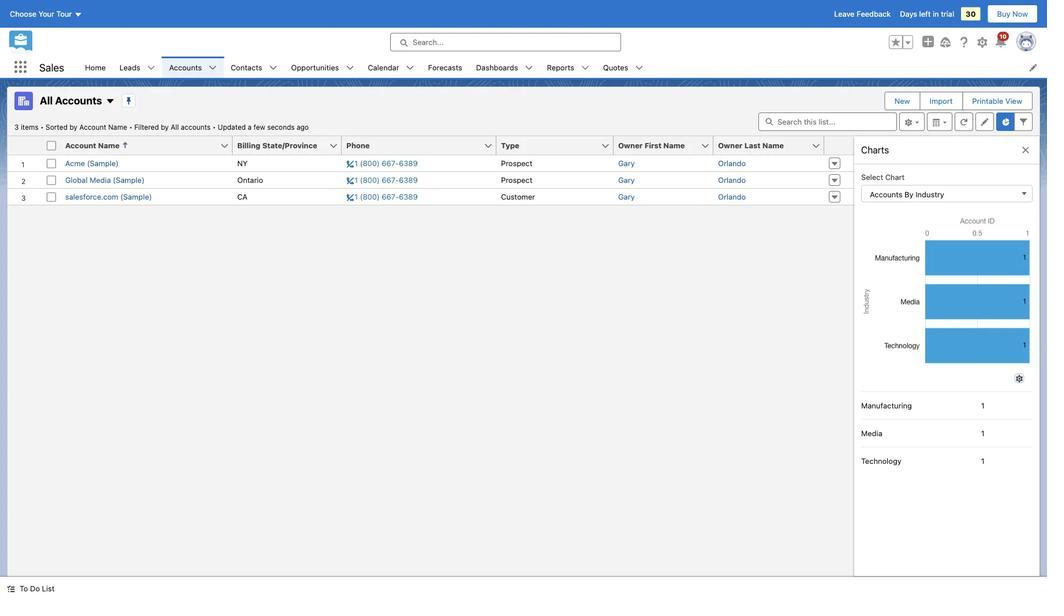Task type: vqa. For each thing, say whether or not it's contained in the screenshot.
Accounts link
yes



Task type: locate. For each thing, give the bounding box(es) containing it.
2 horizontal spatial •
[[213, 123, 216, 131]]

owner
[[619, 141, 643, 150], [719, 141, 743, 150]]

text default image inside opportunities 'list item'
[[346, 64, 354, 72]]

0 vertical spatial orlando link
[[719, 159, 746, 168]]

type button
[[497, 136, 601, 155]]

account up acme
[[65, 141, 96, 150]]

media down acme (sample)
[[90, 176, 111, 185]]

all left accounts
[[171, 123, 179, 131]]

list
[[78, 57, 1048, 78]]

owner last name button
[[714, 136, 812, 155]]

prospect for ontario
[[501, 176, 533, 185]]

trial
[[942, 10, 955, 18]]

buy
[[998, 10, 1011, 18]]

accounts right leads list item on the left top of page
[[169, 63, 202, 72]]

accounts for accounts
[[169, 63, 202, 72]]

quotes list item
[[597, 57, 651, 78]]

text default image for opportunities
[[346, 64, 354, 72]]

search...
[[413, 38, 444, 47]]

cell
[[42, 136, 61, 155]]

1 owner from the left
[[619, 141, 643, 150]]

global media (sample)
[[65, 176, 145, 185]]

choose your tour
[[10, 10, 72, 18]]

charts
[[862, 145, 890, 156]]

accounts
[[169, 63, 202, 72], [55, 94, 102, 106], [871, 190, 903, 199]]

owner inside button
[[719, 141, 743, 150]]

name down all accounts status at top
[[98, 141, 120, 150]]

1 gary link from the top
[[619, 159, 635, 168]]

all accounts status
[[14, 123, 218, 131]]

account name element
[[61, 136, 240, 155]]

accounts down select chart
[[871, 190, 903, 199]]

accounts up sorted
[[55, 94, 102, 106]]

group
[[890, 35, 914, 49]]

acme
[[65, 159, 85, 168]]

text default image right 'leads'
[[147, 64, 155, 72]]

• left updated
[[213, 123, 216, 131]]

2 vertical spatial orlando
[[719, 193, 746, 201]]

0 horizontal spatial •
[[40, 123, 44, 131]]

2 horizontal spatial accounts
[[871, 190, 903, 199]]

1 vertical spatial orlando link
[[719, 176, 746, 185]]

billing state/province element
[[233, 136, 349, 155]]

1 orlando link from the top
[[719, 159, 746, 168]]

2 owner from the left
[[719, 141, 743, 150]]

1 vertical spatial orlando
[[719, 176, 746, 185]]

text default image up all accounts status at top
[[106, 97, 115, 106]]

owner left last
[[719, 141, 743, 150]]

3 orlando from the top
[[719, 193, 746, 201]]

printable
[[973, 97, 1004, 105]]

billing state/province
[[237, 141, 318, 150]]

orlando link
[[719, 159, 746, 168], [719, 176, 746, 185], [719, 193, 746, 201]]

item number image
[[8, 136, 42, 155]]

1 horizontal spatial by
[[161, 123, 169, 131]]

2 prospect from the top
[[501, 176, 533, 185]]

1 1 from the top
[[982, 402, 985, 410]]

2 gary link from the top
[[619, 176, 635, 185]]

1 click to dial disabled image from the top
[[347, 159, 418, 168]]

cell inside all accounts grid
[[42, 136, 61, 155]]

1 vertical spatial gary
[[619, 176, 635, 185]]

3 1 from the top
[[982, 457, 985, 466]]

media up technology
[[862, 429, 883, 438]]

text default image right the reports
[[582, 64, 590, 72]]

by
[[70, 123, 77, 131], [161, 123, 169, 131]]

1 vertical spatial all
[[171, 123, 179, 131]]

account name button
[[61, 136, 220, 155]]

owner inside 'button'
[[619, 141, 643, 150]]

action element
[[825, 136, 855, 155]]

name right last
[[763, 141, 785, 150]]

item number element
[[8, 136, 42, 155]]

by right sorted
[[70, 123, 77, 131]]

industry
[[916, 190, 945, 199]]

seconds
[[267, 123, 295, 131]]

(sample) up global media (sample) link at the left
[[87, 159, 119, 168]]

text default image left to
[[7, 585, 15, 594]]

accounts inside accounts link
[[169, 63, 202, 72]]

1 horizontal spatial accounts
[[169, 63, 202, 72]]

2 vertical spatial accounts
[[871, 190, 903, 199]]

1 vertical spatial click to dial disabled image
[[347, 176, 418, 185]]

3 • from the left
[[213, 123, 216, 131]]

3 gary link from the top
[[619, 193, 635, 201]]

name right first
[[664, 141, 685, 150]]

1 vertical spatial prospect
[[501, 176, 533, 185]]

click to dial disabled image
[[347, 159, 418, 168], [347, 176, 418, 185], [347, 193, 418, 201]]

0 horizontal spatial media
[[90, 176, 111, 185]]

0 vertical spatial media
[[90, 176, 111, 185]]

all
[[40, 94, 53, 106], [171, 123, 179, 131]]

prospect up customer
[[501, 176, 533, 185]]

accounts image
[[14, 92, 33, 110]]

1 by from the left
[[70, 123, 77, 131]]

text default image right quotes
[[636, 64, 644, 72]]

prospect down the type
[[501, 159, 533, 168]]

search... button
[[390, 33, 622, 51]]

gary for ontario
[[619, 176, 635, 185]]

2 orlando link from the top
[[719, 176, 746, 185]]

acme (sample)
[[65, 159, 119, 168]]

text default image left calendar link
[[346, 64, 354, 72]]

prospect
[[501, 159, 533, 168], [501, 176, 533, 185]]

chart
[[886, 173, 905, 181]]

0 horizontal spatial all
[[40, 94, 53, 106]]

first
[[645, 141, 662, 150]]

0 vertical spatial (sample)
[[87, 159, 119, 168]]

2 by from the left
[[161, 123, 169, 131]]

technology
[[862, 457, 902, 466]]

1 horizontal spatial •
[[129, 123, 132, 131]]

0 vertical spatial gary
[[619, 159, 635, 168]]

account
[[79, 123, 106, 131], [65, 141, 96, 150]]

owner first name button
[[614, 136, 701, 155]]

text default image inside quotes list item
[[636, 64, 644, 72]]

(sample) for acme
[[87, 159, 119, 168]]

2 orlando from the top
[[719, 176, 746, 185]]

0 vertical spatial click to dial disabled image
[[347, 159, 418, 168]]

10 button
[[995, 32, 1010, 49]]

text default image for dashboards
[[525, 64, 533, 72]]

salesforce.com (sample)
[[65, 193, 152, 201]]

•
[[40, 123, 44, 131], [129, 123, 132, 131], [213, 123, 216, 131]]

reports list item
[[540, 57, 597, 78]]

• right items
[[40, 123, 44, 131]]

2 1 from the top
[[982, 429, 985, 438]]

gary link for ontario
[[619, 176, 635, 185]]

click to dial disabled image for ca
[[347, 193, 418, 201]]

text default image
[[269, 64, 277, 72], [406, 64, 414, 72], [1022, 146, 1031, 155], [7, 585, 15, 594]]

2 click to dial disabled image from the top
[[347, 176, 418, 185]]

buy now button
[[988, 5, 1039, 23]]

choose
[[10, 10, 36, 18]]

1 vertical spatial media
[[862, 429, 883, 438]]

gary for ny
[[619, 159, 635, 168]]

text default image inside leads list item
[[147, 64, 155, 72]]

opportunities
[[291, 63, 339, 72]]

customer
[[501, 193, 535, 201]]

all accounts grid
[[8, 136, 855, 206]]

text default image right contacts
[[269, 64, 277, 72]]

all right accounts image
[[40, 94, 53, 106]]

2 vertical spatial 1
[[982, 457, 985, 466]]

2 vertical spatial click to dial disabled image
[[347, 193, 418, 201]]

1 vertical spatial account
[[65, 141, 96, 150]]

text default image inside contacts list item
[[269, 64, 277, 72]]

1 vertical spatial accounts
[[55, 94, 102, 106]]

ca
[[237, 193, 248, 201]]

1 orlando from the top
[[719, 159, 746, 168]]

text default image right calendar
[[406, 64, 414, 72]]

2 vertical spatial gary
[[619, 193, 635, 201]]

sorted
[[46, 123, 68, 131]]

2 vertical spatial (sample)
[[120, 193, 152, 201]]

none search field inside the all accounts|accounts|list view element
[[759, 113, 898, 131]]

owner left first
[[619, 141, 643, 150]]

(sample) for salesforce.com
[[120, 193, 152, 201]]

3 click to dial disabled image from the top
[[347, 193, 418, 201]]

leads list item
[[113, 57, 162, 78]]

text default image down view at the right of the page
[[1022, 146, 1031, 155]]

by right filtered
[[161, 123, 169, 131]]

• left filtered
[[129, 123, 132, 131]]

manufacturing
[[862, 402, 913, 410]]

0 vertical spatial orlando
[[719, 159, 746, 168]]

1 horizontal spatial owner
[[719, 141, 743, 150]]

0 vertical spatial accounts
[[169, 63, 202, 72]]

3 items • sorted by account name • filtered by all accounts • updated a few seconds ago
[[14, 123, 309, 131]]

1 gary from the top
[[619, 159, 635, 168]]

(sample) up salesforce.com (sample)
[[113, 176, 145, 185]]

1 vertical spatial gary link
[[619, 176, 635, 185]]

ago
[[297, 123, 309, 131]]

text default image left contacts
[[209, 64, 217, 72]]

2 vertical spatial gary link
[[619, 193, 635, 201]]

(sample) down global media (sample) link at the left
[[120, 193, 152, 201]]

0 horizontal spatial accounts
[[55, 94, 102, 106]]

name
[[108, 123, 127, 131], [98, 141, 120, 150], [664, 141, 685, 150], [763, 141, 785, 150]]

printable view button
[[964, 92, 1032, 110]]

buy now
[[998, 10, 1029, 18]]

1 horizontal spatial all
[[171, 123, 179, 131]]

1 vertical spatial 1
[[982, 429, 985, 438]]

accounts inside accounts by industry "popup button"
[[871, 190, 903, 199]]

orlando
[[719, 159, 746, 168], [719, 176, 746, 185], [719, 193, 746, 201]]

ontario
[[237, 176, 263, 185]]

billing state/province button
[[233, 136, 329, 155]]

0 vertical spatial gary link
[[619, 159, 635, 168]]

3
[[14, 123, 19, 131]]

view
[[1006, 97, 1023, 105]]

select
[[862, 173, 884, 181]]

None search field
[[759, 113, 898, 131]]

media inside all accounts grid
[[90, 176, 111, 185]]

0 vertical spatial prospect
[[501, 159, 533, 168]]

3 orlando link from the top
[[719, 193, 746, 201]]

dashboards
[[476, 63, 518, 72]]

dashboards list item
[[469, 57, 540, 78]]

leads
[[120, 63, 140, 72]]

salesforce.com
[[65, 193, 118, 201]]

orlando link for ca
[[719, 193, 746, 201]]

reports
[[547, 63, 575, 72]]

0 horizontal spatial by
[[70, 123, 77, 131]]

text default image
[[147, 64, 155, 72], [209, 64, 217, 72], [346, 64, 354, 72], [525, 64, 533, 72], [582, 64, 590, 72], [636, 64, 644, 72], [106, 97, 115, 106]]

text default image inside accounts list item
[[209, 64, 217, 72]]

30
[[966, 10, 977, 18]]

updated
[[218, 123, 246, 131]]

opportunities list item
[[284, 57, 361, 78]]

salesforce.com (sample) link
[[65, 193, 152, 201]]

account up account name
[[79, 123, 106, 131]]

text default image inside reports list item
[[582, 64, 590, 72]]

owner last name
[[719, 141, 785, 150]]

gary
[[619, 159, 635, 168], [619, 176, 635, 185], [619, 193, 635, 201]]

2 vertical spatial orlando link
[[719, 193, 746, 201]]

action image
[[825, 136, 855, 155]]

1 prospect from the top
[[501, 159, 533, 168]]

text default image left the reports
[[525, 64, 533, 72]]

your
[[39, 10, 54, 18]]

text default image for reports
[[582, 64, 590, 72]]

3 gary from the top
[[619, 193, 635, 201]]

2 gary from the top
[[619, 176, 635, 185]]

media
[[90, 176, 111, 185], [862, 429, 883, 438]]

0 vertical spatial 1
[[982, 402, 985, 410]]

phone element
[[342, 136, 504, 155]]

name inside button
[[763, 141, 785, 150]]

orlando for ca
[[719, 193, 746, 201]]

leads link
[[113, 57, 147, 78]]

global
[[65, 176, 88, 185]]

accounts for accounts by industry
[[871, 190, 903, 199]]

text default image inside dashboards list item
[[525, 64, 533, 72]]

owner for owner first name
[[619, 141, 643, 150]]

0 horizontal spatial owner
[[619, 141, 643, 150]]

text default image inside the all accounts|accounts|list view element
[[1022, 146, 1031, 155]]



Task type: describe. For each thing, give the bounding box(es) containing it.
account name
[[65, 141, 120, 150]]

calendar
[[368, 63, 399, 72]]

2 • from the left
[[129, 123, 132, 131]]

list containing home
[[78, 57, 1048, 78]]

Search All Accounts list view. search field
[[759, 113, 898, 131]]

type
[[501, 141, 520, 150]]

calendar list item
[[361, 57, 421, 78]]

accounts
[[181, 123, 211, 131]]

phone button
[[342, 136, 484, 155]]

click to dial disabled image for ny
[[347, 159, 418, 168]]

owner for owner last name
[[719, 141, 743, 150]]

quotes
[[604, 63, 629, 72]]

dashboards link
[[469, 57, 525, 78]]

in
[[933, 10, 940, 18]]

leave
[[835, 10, 855, 18]]

list
[[42, 585, 55, 594]]

1 horizontal spatial media
[[862, 429, 883, 438]]

tour
[[56, 10, 72, 18]]

text default image inside calendar list item
[[406, 64, 414, 72]]

gary link for ca
[[619, 193, 635, 201]]

days
[[901, 10, 918, 18]]

name inside "element"
[[98, 141, 120, 150]]

gary for ca
[[619, 193, 635, 201]]

import button
[[921, 92, 963, 110]]

1 for media
[[982, 429, 985, 438]]

few
[[254, 123, 265, 131]]

text default image for accounts
[[209, 64, 217, 72]]

days left in trial
[[901, 10, 955, 18]]

to do list button
[[0, 578, 61, 601]]

1 • from the left
[[40, 123, 44, 131]]

leave feedback link
[[835, 10, 891, 18]]

sales
[[39, 61, 64, 74]]

text default image for quotes
[[636, 64, 644, 72]]

accounts list item
[[162, 57, 224, 78]]

now
[[1013, 10, 1029, 18]]

leave feedback
[[835, 10, 891, 18]]

phone
[[347, 141, 370, 150]]

accounts by industry
[[871, 190, 945, 199]]

contacts
[[231, 63, 262, 72]]

by
[[905, 190, 914, 199]]

gary link for ny
[[619, 159, 635, 168]]

orlando link for ontario
[[719, 176, 746, 185]]

contacts link
[[224, 57, 269, 78]]

a
[[248, 123, 252, 131]]

acme (sample) link
[[65, 159, 119, 168]]

click to dial disabled image for ontario
[[347, 176, 418, 185]]

name left filtered
[[108, 123, 127, 131]]

left
[[920, 10, 931, 18]]

orlando link for ny
[[719, 159, 746, 168]]

contacts list item
[[224, 57, 284, 78]]

global media (sample) link
[[65, 176, 145, 185]]

printable view
[[973, 97, 1023, 105]]

1 for manufacturing
[[982, 402, 985, 410]]

to do list
[[20, 585, 55, 594]]

quotes link
[[597, 57, 636, 78]]

account inside 'button'
[[65, 141, 96, 150]]

0 vertical spatial all
[[40, 94, 53, 106]]

prospect for ny
[[501, 159, 533, 168]]

do
[[30, 585, 40, 594]]

forecasts
[[428, 63, 463, 72]]

state/province
[[262, 141, 318, 150]]

feedback
[[857, 10, 891, 18]]

calendar link
[[361, 57, 406, 78]]

new
[[895, 97, 911, 105]]

ny
[[237, 159, 248, 168]]

to
[[20, 585, 28, 594]]

1 vertical spatial (sample)
[[113, 176, 145, 185]]

10
[[1000, 33, 1007, 40]]

1 for technology
[[982, 457, 985, 466]]

owner first name element
[[614, 136, 721, 155]]

orlando for ontario
[[719, 176, 746, 185]]

all accounts|accounts|list view element
[[7, 87, 1041, 578]]

0 vertical spatial account
[[79, 123, 106, 131]]

all accounts
[[40, 94, 102, 106]]

filtered
[[134, 123, 159, 131]]

accounts link
[[162, 57, 209, 78]]

import
[[930, 97, 953, 105]]

items
[[21, 123, 39, 131]]

last
[[745, 141, 761, 150]]

home
[[85, 63, 106, 72]]

type element
[[497, 136, 621, 155]]

choose your tour button
[[9, 5, 83, 23]]

text default image for leads
[[147, 64, 155, 72]]

text default image inside 'to do list' button
[[7, 585, 15, 594]]

billing
[[237, 141, 261, 150]]

owner first name
[[619, 141, 685, 150]]

home link
[[78, 57, 113, 78]]

forecasts link
[[421, 57, 469, 78]]

orlando for ny
[[719, 159, 746, 168]]

opportunities link
[[284, 57, 346, 78]]

owner last name element
[[714, 136, 832, 155]]

accounts by industry button
[[862, 185, 1033, 202]]



